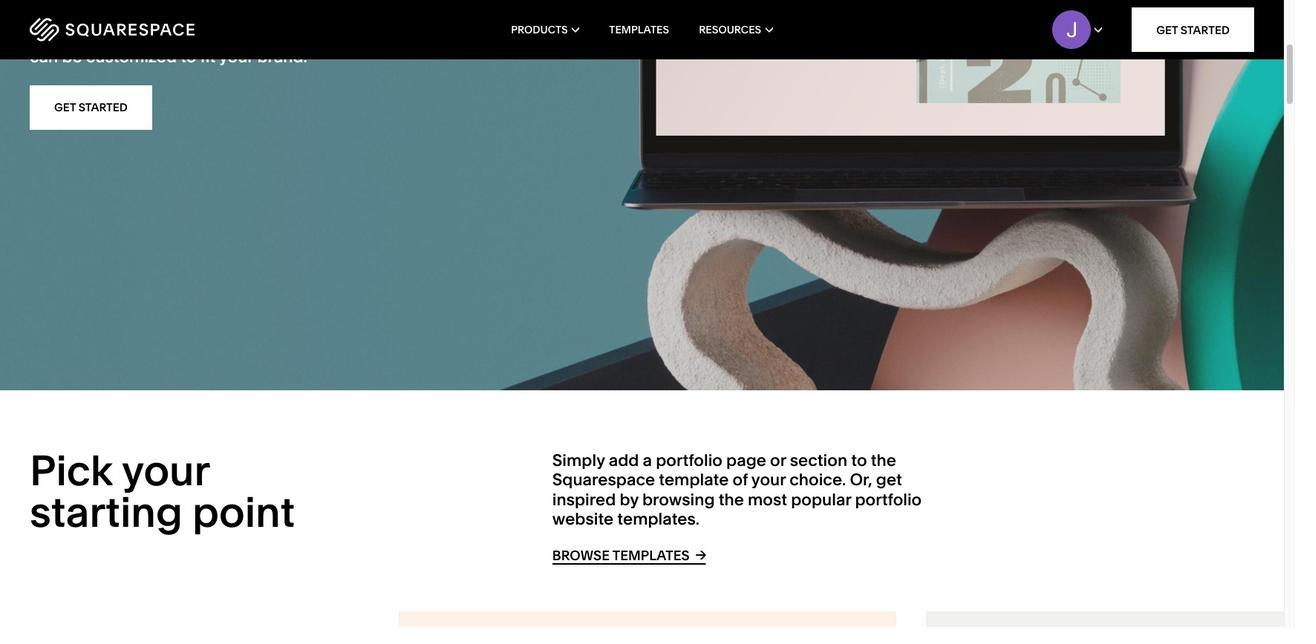 Task type: describe. For each thing, give the bounding box(es) containing it.
template inside simply add a portfolio page or section to the squarespace template of your choice. or, get inspired by browsing the most popular portfolio website templates.
[[659, 470, 729, 490]]

fillmore template image
[[927, 613, 1296, 628]]

1 horizontal spatial get started link
[[1132, 7, 1255, 52]]

of
[[733, 470, 748, 490]]

started
[[201, 8, 257, 28]]

0 horizontal spatial get
[[54, 100, 76, 114]]

stanton template image
[[400, 613, 896, 628]]

to inside simply add a portfolio page or section to the squarespace template of your choice. or, get inspired by browsing the most popular portfolio website templates.
[[852, 451, 867, 471]]

by
[[620, 490, 639, 510]]

0 horizontal spatial started
[[78, 100, 128, 114]]

online
[[193, 0, 241, 8]]

that
[[293, 27, 324, 47]]

products
[[511, 23, 568, 36]]

template inside showcase your work online with a portfolio website. get started with a professionally designed template that can be customized to fit your brand.
[[220, 27, 289, 47]]

2 horizontal spatial get
[[1157, 23, 1178, 37]]

portfolio inside showcase your work online with a portfolio website. get started with a professionally designed template that can be customized to fit your brand.
[[30, 8, 96, 28]]

1 horizontal spatial a
[[297, 8, 306, 28]]

with right online
[[244, 0, 277, 8]]

0 horizontal spatial a
[[281, 0, 290, 8]]

brand.
[[257, 47, 307, 67]]

inspired
[[553, 490, 616, 510]]

pick
[[30, 446, 113, 496]]

starting
[[30, 487, 183, 538]]

squarespace
[[553, 470, 655, 490]]

website.
[[100, 8, 165, 28]]

to inside showcase your work online with a portfolio website. get started with a professionally designed template that can be customized to fit your brand.
[[181, 47, 196, 67]]

add
[[609, 451, 639, 471]]

point
[[192, 487, 295, 538]]

showcase your work online with a portfolio website. get started with a professionally designed template that can be customized to fit your brand.
[[30, 0, 324, 67]]

choice.
[[790, 470, 846, 490]]

0 vertical spatial get started
[[1157, 23, 1230, 37]]

get
[[876, 470, 902, 490]]



Task type: locate. For each thing, give the bounding box(es) containing it.
the left most
[[719, 490, 744, 510]]

page
[[727, 451, 767, 471]]

or,
[[850, 470, 873, 490]]

customized
[[86, 47, 177, 67]]

1 vertical spatial templates
[[613, 548, 690, 565]]

to left get
[[852, 451, 867, 471]]

templates
[[609, 23, 669, 36], [613, 548, 690, 565]]

1 vertical spatial to
[[852, 451, 867, 471]]

0 vertical spatial get started link
[[1132, 7, 1255, 52]]

1 vertical spatial get started
[[54, 100, 128, 114]]

fit
[[200, 47, 216, 67]]

pick your starting point
[[30, 446, 295, 538]]

1 horizontal spatial the
[[871, 451, 897, 471]]

2 vertical spatial portfolio
[[855, 490, 922, 510]]

1 horizontal spatial to
[[852, 451, 867, 471]]

get inside showcase your work online with a portfolio website. get started with a professionally designed template that can be customized to fit your brand.
[[169, 8, 197, 28]]

your
[[113, 0, 147, 8], [219, 47, 254, 67], [122, 446, 209, 496], [752, 470, 786, 490]]

1 horizontal spatial template
[[659, 470, 729, 490]]

browsing
[[643, 490, 715, 510]]

browse
[[553, 548, 610, 565]]

0 vertical spatial template
[[220, 27, 289, 47]]

template down online
[[220, 27, 289, 47]]

designed
[[142, 27, 216, 47]]

resources
[[699, 23, 762, 36]]

portfolio up be on the top
[[30, 8, 96, 28]]

0 horizontal spatial get started link
[[30, 85, 152, 130]]

0 horizontal spatial the
[[719, 490, 744, 510]]

0 vertical spatial portfolio
[[30, 8, 96, 28]]

portfolio up browsing
[[656, 451, 723, 471]]

squarespace logo link
[[30, 18, 275, 42]]

1 vertical spatial portfolio
[[656, 451, 723, 471]]

1 vertical spatial the
[[719, 490, 744, 510]]

your inside the 'pick your starting point'
[[122, 446, 209, 496]]

simply
[[553, 451, 605, 471]]

templates inside browse templates →
[[613, 548, 690, 565]]

simply add a portfolio page or section to the squarespace template of your choice. or, get inspired by browsing the most popular portfolio website templates.
[[553, 451, 922, 530]]

with
[[244, 0, 277, 8], [260, 8, 293, 28]]

chocolate bars image
[[917, 0, 1121, 103]]

be
[[62, 47, 82, 67]]

to
[[181, 47, 196, 67], [852, 451, 867, 471]]

0 horizontal spatial template
[[220, 27, 289, 47]]

0 vertical spatial started
[[1181, 23, 1230, 37]]

popular
[[791, 490, 852, 510]]

0 horizontal spatial get started
[[54, 100, 128, 114]]

portfolio right popular
[[855, 490, 922, 510]]

a
[[281, 0, 290, 8], [297, 8, 306, 28], [643, 451, 652, 471]]

templates link
[[609, 0, 669, 59]]

portfolio
[[30, 8, 96, 28], [656, 451, 723, 471], [855, 490, 922, 510]]

illustration with numbers and shapes image
[[917, 0, 1121, 103]]

website
[[553, 510, 614, 530]]

template
[[220, 27, 289, 47], [659, 470, 729, 490]]

browse templates →
[[553, 547, 707, 565]]

1 horizontal spatial portfolio
[[656, 451, 723, 471]]

0 vertical spatial to
[[181, 47, 196, 67]]

started
[[1181, 23, 1230, 37], [78, 100, 128, 114]]

1 horizontal spatial get
[[169, 8, 197, 28]]

get started link
[[1132, 7, 1255, 52], [30, 85, 152, 130]]

templates.
[[618, 510, 700, 530]]

products button
[[511, 0, 580, 59]]

0 vertical spatial the
[[871, 451, 897, 471]]

most
[[748, 490, 788, 510]]

squarespace logo image
[[30, 18, 195, 42]]

1 vertical spatial started
[[78, 100, 128, 114]]

section
[[790, 451, 848, 471]]

→
[[696, 547, 707, 564]]

1 vertical spatial template
[[659, 470, 729, 490]]

the right "section"
[[871, 451, 897, 471]]

2 horizontal spatial a
[[643, 451, 652, 471]]

template left of
[[659, 470, 729, 490]]

to left fit
[[181, 47, 196, 67]]

2 horizontal spatial portfolio
[[855, 490, 922, 510]]

your inside simply add a portfolio page or section to the squarespace template of your choice. or, get inspired by browsing the most popular portfolio website templates.
[[752, 470, 786, 490]]

showcase
[[30, 0, 109, 8]]

0 vertical spatial templates
[[609, 23, 669, 36]]

0 horizontal spatial to
[[181, 47, 196, 67]]

1 horizontal spatial started
[[1181, 23, 1230, 37]]

can
[[30, 47, 58, 67]]

work
[[151, 0, 189, 8]]

0 horizontal spatial portfolio
[[30, 8, 96, 28]]

the
[[871, 451, 897, 471], [719, 490, 744, 510]]

professionally
[[30, 27, 138, 47]]

resources button
[[699, 0, 773, 59]]

get started
[[1157, 23, 1230, 37], [54, 100, 128, 114]]

a inside simply add a portfolio page or section to the squarespace template of your choice. or, get inspired by browsing the most popular portfolio website templates.
[[643, 451, 652, 471]]

1 vertical spatial get started link
[[30, 85, 152, 130]]

get
[[169, 8, 197, 28], [1157, 23, 1178, 37], [54, 100, 76, 114]]

or
[[770, 451, 786, 471]]

with left the that
[[260, 8, 293, 28]]

1 horizontal spatial get started
[[1157, 23, 1230, 37]]



Task type: vqa. For each thing, say whether or not it's contained in the screenshot.
focus
no



